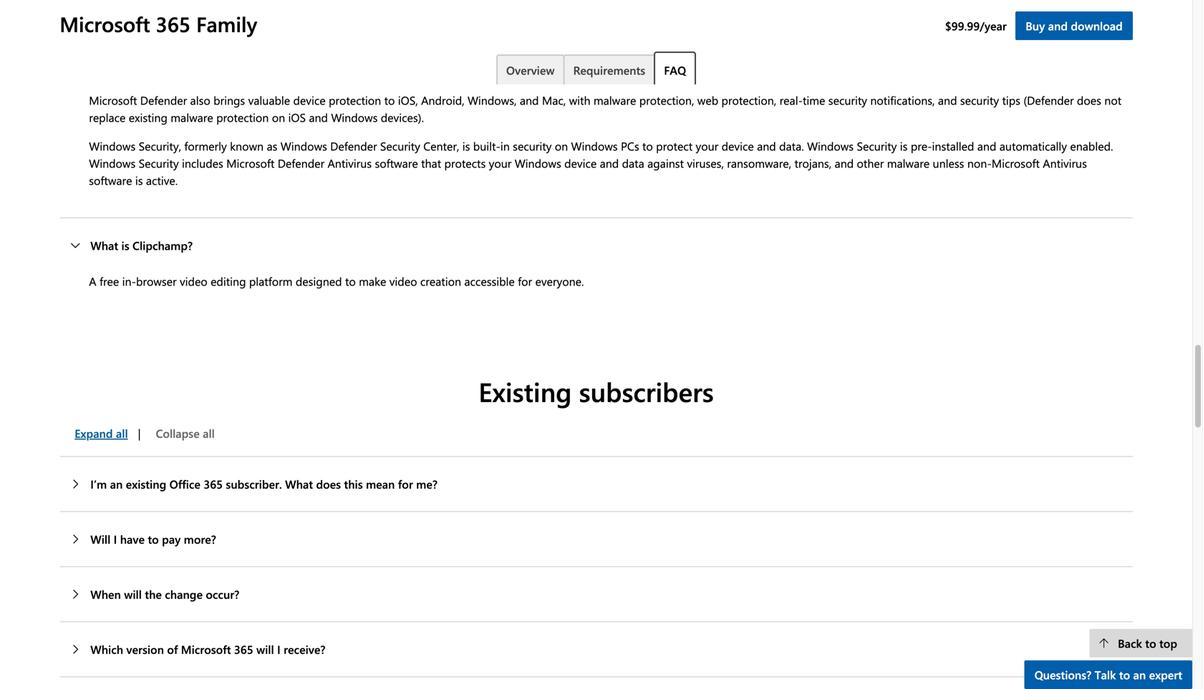 Task type: vqa. For each thing, say whether or not it's contained in the screenshot.
the 'everyone.'
yes



Task type: locate. For each thing, give the bounding box(es) containing it.
security up the other
[[857, 138, 897, 154]]

windows security, formerly known as windows defender security center, is built-in security on windows pcs to protect your device and data. windows security is pre-installed and automatically enabled. windows security includes microsoft defender antivirus software that protects your windows device and data against viruses, ransomware, trojans, and other malware unless non-microsoft antivirus software is active.
[[89, 138, 1113, 188]]

is left pre-
[[900, 138, 908, 154]]

2 horizontal spatial malware
[[887, 155, 930, 171]]

does left this
[[316, 477, 341, 492]]

and
[[1048, 18, 1068, 33], [520, 92, 539, 108], [938, 92, 957, 108], [309, 110, 328, 125], [757, 138, 776, 154], [977, 138, 996, 154], [600, 155, 619, 171], [835, 155, 854, 171]]

0 horizontal spatial video
[[180, 274, 207, 289]]

2 vertical spatial malware
[[887, 155, 930, 171]]

data.
[[779, 138, 804, 154]]

0 vertical spatial protection
[[329, 92, 381, 108]]

for
[[518, 274, 532, 289], [398, 477, 413, 492]]

device up "ios"
[[293, 92, 326, 108]]

which version of microsoft 365 will i receive? button
[[60, 623, 1133, 677]]

0 horizontal spatial protection,
[[639, 92, 694, 108]]

video right make
[[389, 274, 417, 289]]

what is clipchamp?
[[90, 238, 193, 253]]

pre-
[[911, 138, 932, 154]]

1 horizontal spatial 365
[[204, 477, 223, 492]]

all inside collapse all "button"
[[203, 426, 215, 441]]

1 vertical spatial on
[[555, 138, 568, 154]]

will left receive?
[[256, 642, 274, 657]]

1 horizontal spatial defender
[[278, 155, 324, 171]]

0 horizontal spatial device
[[293, 92, 326, 108]]

1 antivirus from the left
[[328, 155, 372, 171]]

1 horizontal spatial your
[[696, 138, 718, 154]]

device up the ransomware,
[[722, 138, 754, 154]]

0 vertical spatial 365
[[156, 10, 190, 38]]

what up free
[[90, 238, 118, 253]]

0 horizontal spatial will
[[124, 587, 142, 602]]

0 horizontal spatial security
[[513, 138, 552, 154]]

device left data
[[564, 155, 597, 171]]

to left ios, at left top
[[384, 92, 395, 108]]

your down in
[[489, 155, 512, 171]]

change
[[165, 587, 203, 602]]

in-
[[122, 274, 136, 289]]

1 horizontal spatial protection,
[[722, 92, 776, 108]]

known
[[230, 138, 264, 154]]

2 horizontal spatial security
[[857, 138, 897, 154]]

antivirus
[[328, 155, 372, 171], [1043, 155, 1087, 171]]

and right "ios"
[[309, 110, 328, 125]]

1 vertical spatial does
[[316, 477, 341, 492]]

security right time
[[828, 92, 867, 108]]

0 horizontal spatial on
[[272, 110, 285, 125]]

pay
[[162, 532, 181, 547]]

1 horizontal spatial software
[[375, 155, 418, 171]]

is
[[462, 138, 470, 154], [900, 138, 908, 154], [135, 173, 143, 188], [121, 238, 129, 253]]

1 protection, from the left
[[639, 92, 694, 108]]

and left 'mac,'
[[520, 92, 539, 108]]

1 horizontal spatial malware
[[594, 92, 636, 108]]

for left me?
[[398, 477, 413, 492]]

on left "ios"
[[272, 110, 285, 125]]

will
[[124, 587, 142, 602], [256, 642, 274, 657]]

for left everyone.
[[518, 274, 532, 289]]

2 vertical spatial device
[[564, 155, 597, 171]]

what is clipchamp? button
[[60, 218, 1133, 273]]

existing up security,
[[129, 110, 168, 125]]

back to top link
[[1090, 630, 1192, 658]]

security down security,
[[139, 155, 179, 171]]

1 video from the left
[[180, 274, 207, 289]]

will i have to pay more?
[[90, 532, 216, 547]]

0 horizontal spatial all
[[116, 426, 128, 441]]

1 horizontal spatial device
[[564, 155, 597, 171]]

protection
[[329, 92, 381, 108], [216, 110, 269, 125]]

1 vertical spatial software
[[89, 173, 132, 188]]

malware down the requirements
[[594, 92, 636, 108]]

2 horizontal spatial defender
[[330, 138, 377, 154]]

1 vertical spatial i
[[277, 642, 281, 657]]

1 vertical spatial an
[[1133, 667, 1146, 683]]

all left |
[[116, 426, 128, 441]]

0 horizontal spatial protection
[[216, 110, 269, 125]]

an
[[110, 477, 123, 492], [1133, 667, 1146, 683]]

1 vertical spatial what
[[285, 477, 313, 492]]

an left expert
[[1133, 667, 1146, 683]]

1 vertical spatial will
[[256, 642, 274, 657]]

subscribers
[[579, 374, 714, 409]]

0 vertical spatial on
[[272, 110, 285, 125]]

malware down pre-
[[887, 155, 930, 171]]

software left that
[[375, 155, 418, 171]]

does left not
[[1077, 92, 1101, 108]]

group containing expand all
[[60, 419, 225, 448]]

an right i'm
[[110, 477, 123, 492]]

0 horizontal spatial your
[[489, 155, 512, 171]]

0 vertical spatial malware
[[594, 92, 636, 108]]

defender
[[140, 92, 187, 108], [330, 138, 377, 154], [278, 155, 324, 171]]

accessible
[[464, 274, 515, 289]]

1 horizontal spatial antivirus
[[1043, 155, 1087, 171]]

365
[[156, 10, 190, 38], [204, 477, 223, 492], [234, 642, 253, 657]]

0 vertical spatial will
[[124, 587, 142, 602]]

video left editing
[[180, 274, 207, 289]]

on down 'mac,'
[[555, 138, 568, 154]]

protection,
[[639, 92, 694, 108], [722, 92, 776, 108]]

0 horizontal spatial for
[[398, 477, 413, 492]]

learn more about microsoft 365 family. tab list
[[60, 52, 1133, 86]]

365 right office
[[204, 477, 223, 492]]

1 horizontal spatial security
[[828, 92, 867, 108]]

malware
[[594, 92, 636, 108], [171, 110, 213, 125], [887, 155, 930, 171]]

1 vertical spatial for
[[398, 477, 413, 492]]

to left top
[[1145, 636, 1156, 651]]

back to top
[[1118, 636, 1177, 651]]

0 horizontal spatial i
[[114, 532, 117, 547]]

when will the change occur?
[[90, 587, 239, 602]]

for inside i'm an existing office 365 subscriber. what does this mean for me? dropdown button
[[398, 477, 413, 492]]

on
[[272, 110, 285, 125], [555, 138, 568, 154]]

this
[[344, 477, 363, 492]]

what
[[90, 238, 118, 253], [285, 477, 313, 492]]

1 vertical spatial protection
[[216, 110, 269, 125]]

is inside dropdown button
[[121, 238, 129, 253]]

1 horizontal spatial an
[[1133, 667, 1146, 683]]

trojans,
[[795, 155, 832, 171]]

to right talk
[[1119, 667, 1130, 683]]

with
[[569, 92, 590, 108]]

1 vertical spatial device
[[722, 138, 754, 154]]

device inside microsoft defender also brings valuable device protection to ios, android, windows, and mac, with malware protection, web protection, real-time security notifications, and security tips (defender does not replace existing malware protection on ios and windows devices).
[[293, 92, 326, 108]]

protection up 'devices).'
[[329, 92, 381, 108]]

mean
[[366, 477, 395, 492]]

2 vertical spatial 365
[[234, 642, 253, 657]]

all inside expand all button
[[116, 426, 128, 441]]

i'm
[[90, 477, 107, 492]]

occur?
[[206, 587, 239, 602]]

0 vertical spatial i
[[114, 532, 117, 547]]

web
[[697, 92, 718, 108]]

installed
[[932, 138, 974, 154]]

everyone.
[[535, 274, 584, 289]]

other
[[857, 155, 884, 171]]

buy and download button
[[1016, 11, 1133, 40]]

existing inside microsoft defender also brings valuable device protection to ios, android, windows, and mac, with malware protection, web protection, real-time security notifications, and security tips (defender does not replace existing malware protection on ios and windows devices).
[[129, 110, 168, 125]]

1 horizontal spatial protection
[[329, 92, 381, 108]]

microsoft 365 family
[[60, 10, 257, 38]]

to right pcs
[[642, 138, 653, 154]]

365 left family
[[156, 10, 190, 38]]

overview
[[506, 62, 555, 78]]

0 vertical spatial software
[[375, 155, 418, 171]]

1 horizontal spatial what
[[285, 477, 313, 492]]

1 horizontal spatial all
[[203, 426, 215, 441]]

expert
[[1149, 667, 1182, 683]]

0 horizontal spatial 365
[[156, 10, 190, 38]]

1 all from the left
[[116, 426, 128, 441]]

as
[[267, 138, 277, 154]]

make
[[359, 274, 386, 289]]

built-
[[473, 138, 500, 154]]

0 horizontal spatial an
[[110, 477, 123, 492]]

2 horizontal spatial device
[[722, 138, 754, 154]]

microsoft inside microsoft defender also brings valuable device protection to ios, android, windows, and mac, with malware protection, web protection, real-time security notifications, and security tips (defender does not replace existing malware protection on ios and windows devices).
[[89, 92, 137, 108]]

|
[[138, 426, 141, 441]]

0 horizontal spatial does
[[316, 477, 341, 492]]

includes
[[182, 155, 223, 171]]

0 vertical spatial does
[[1077, 92, 1101, 108]]

2 all from the left
[[203, 426, 215, 441]]

time
[[803, 92, 825, 108]]

0 vertical spatial an
[[110, 477, 123, 492]]

existing left office
[[126, 477, 166, 492]]

i
[[114, 532, 117, 547], [277, 642, 281, 657]]

is up in-
[[121, 238, 129, 253]]

when
[[90, 587, 121, 602]]

center,
[[423, 138, 459, 154]]

security left tips
[[960, 92, 999, 108]]

creation
[[420, 274, 461, 289]]

formerly
[[184, 138, 227, 154]]

automatically
[[1000, 138, 1067, 154]]

2 video from the left
[[389, 274, 417, 289]]

group
[[60, 419, 225, 448]]

active.
[[146, 173, 178, 188]]

0 horizontal spatial antivirus
[[328, 155, 372, 171]]

security down 'devices).'
[[380, 138, 420, 154]]

2 horizontal spatial security
[[960, 92, 999, 108]]

0 vertical spatial device
[[293, 92, 326, 108]]

to inside 'back to top' link
[[1145, 636, 1156, 651]]

and right buy
[[1048, 18, 1068, 33]]

security right in
[[513, 138, 552, 154]]

i left receive?
[[277, 642, 281, 657]]

$99.99/year
[[945, 18, 1007, 33]]

also
[[190, 92, 210, 108]]

2 horizontal spatial 365
[[234, 642, 253, 657]]

windows inside microsoft defender also brings valuable device protection to ios, android, windows, and mac, with malware protection, web protection, real-time security notifications, and security tips (defender does not replace existing malware protection on ios and windows devices).
[[331, 110, 378, 125]]

365 down occur?
[[234, 642, 253, 657]]

to inside microsoft defender also brings valuable device protection to ios, android, windows, and mac, with malware protection, web protection, real-time security notifications, and security tips (defender does not replace existing malware protection on ios and windows devices).
[[384, 92, 395, 108]]

buy and download
[[1026, 18, 1123, 33]]

existing subscribers
[[479, 374, 714, 409]]

windows
[[331, 110, 378, 125], [89, 138, 136, 154], [281, 138, 327, 154], [571, 138, 618, 154], [807, 138, 854, 154], [89, 155, 136, 171], [515, 155, 561, 171]]

365 for office
[[204, 477, 223, 492]]

0 horizontal spatial defender
[[140, 92, 187, 108]]

an inside i'm an existing office 365 subscriber. what does this mean for me? dropdown button
[[110, 477, 123, 492]]

1 vertical spatial existing
[[126, 477, 166, 492]]

1 horizontal spatial security
[[380, 138, 420, 154]]

and left the other
[[835, 155, 854, 171]]

1 horizontal spatial for
[[518, 274, 532, 289]]

expand
[[75, 426, 113, 441]]

0 vertical spatial for
[[518, 274, 532, 289]]

requirements link
[[563, 54, 655, 85]]

protection, right the web
[[722, 92, 776, 108]]

malware down also
[[171, 110, 213, 125]]

protection down brings
[[216, 110, 269, 125]]

will left the
[[124, 587, 142, 602]]

your
[[696, 138, 718, 154], [489, 155, 512, 171]]

1 horizontal spatial does
[[1077, 92, 1101, 108]]

all right collapse
[[203, 426, 215, 441]]

to left pay
[[148, 532, 159, 547]]

1 horizontal spatial on
[[555, 138, 568, 154]]

protection, down faq
[[639, 92, 694, 108]]

and up the ransomware,
[[757, 138, 776, 154]]

devices).
[[381, 110, 424, 125]]

0 vertical spatial existing
[[129, 110, 168, 125]]

faq link
[[654, 52, 696, 86]]

what right subscriber.
[[285, 477, 313, 492]]

0 vertical spatial what
[[90, 238, 118, 253]]

i right will
[[114, 532, 117, 547]]

ransomware,
[[727, 155, 791, 171]]

2 vertical spatial defender
[[278, 155, 324, 171]]

security,
[[139, 138, 181, 154]]

on inside microsoft defender also brings valuable device protection to ios, android, windows, and mac, with malware protection, web protection, real-time security notifications, and security tips (defender does not replace existing malware protection on ios and windows devices).
[[272, 110, 285, 125]]

1 vertical spatial 365
[[204, 477, 223, 492]]

1 horizontal spatial video
[[389, 274, 417, 289]]

windows,
[[468, 92, 517, 108]]

your up viruses,
[[696, 138, 718, 154]]

software left active.
[[89, 173, 132, 188]]

questions? talk to an expert
[[1035, 667, 1182, 683]]

0 vertical spatial defender
[[140, 92, 187, 108]]

0 horizontal spatial malware
[[171, 110, 213, 125]]



Task type: describe. For each thing, give the bounding box(es) containing it.
me?
[[416, 477, 438, 492]]

subscriber.
[[226, 477, 282, 492]]

a free in-browser video editing platform designed to make video creation accessible for everyone.
[[89, 274, 584, 289]]

expand all button
[[60, 419, 138, 448]]

microsoft inside dropdown button
[[181, 642, 231, 657]]

2 antivirus from the left
[[1043, 155, 1087, 171]]

clipchamp?
[[133, 238, 193, 253]]

0 vertical spatial your
[[696, 138, 718, 154]]

and inside button
[[1048, 18, 1068, 33]]

2 protection, from the left
[[722, 92, 776, 108]]

tips
[[1002, 92, 1021, 108]]

security inside the windows security, formerly known as windows defender security center, is built-in security on windows pcs to protect your device and data. windows security is pre-installed and automatically enabled. windows security includes microsoft defender antivirus software that protects your windows device and data against viruses, ransomware, trojans, and other malware unless non-microsoft antivirus software is active.
[[513, 138, 552, 154]]

collapse
[[156, 426, 200, 441]]

will i have to pay more? button
[[60, 512, 1133, 567]]

an inside questions? talk to an expert dropdown button
[[1133, 667, 1146, 683]]

of
[[167, 642, 178, 657]]

does inside dropdown button
[[316, 477, 341, 492]]

to inside will i have to pay more? dropdown button
[[148, 532, 159, 547]]

platform
[[249, 274, 293, 289]]

1 horizontal spatial will
[[256, 642, 274, 657]]

to inside questions? talk to an expert dropdown button
[[1119, 667, 1130, 683]]

buy
[[1026, 18, 1045, 33]]

browser
[[136, 274, 177, 289]]

against
[[647, 155, 684, 171]]

requirements
[[573, 62, 645, 78]]

defender inside microsoft defender also brings valuable device protection to ios, android, windows, and mac, with malware protection, web protection, real-time security notifications, and security tips (defender does not replace existing malware protection on ios and windows devices).
[[140, 92, 187, 108]]

0 horizontal spatial what
[[90, 238, 118, 253]]

microsoft defender also brings valuable device protection to ios, android, windows, and mac, with malware protection, web protection, real-time security notifications, and security tips (defender does not replace existing malware protection on ios and windows devices).
[[89, 92, 1122, 125]]

and up 'non-'
[[977, 138, 996, 154]]

in
[[500, 138, 510, 154]]

i'm an existing office 365 subscriber. what does this mean for me?
[[90, 477, 438, 492]]

protect
[[656, 138, 693, 154]]

ios,
[[398, 92, 418, 108]]

questions?
[[1035, 667, 1092, 683]]

which version of microsoft 365 will i receive?
[[90, 642, 325, 657]]

family
[[196, 10, 257, 38]]

and left data
[[600, 155, 619, 171]]

to left make
[[345, 274, 356, 289]]

replace
[[89, 110, 126, 125]]

protects
[[444, 155, 486, 171]]

viruses,
[[687, 155, 724, 171]]

the
[[145, 587, 162, 602]]

mac,
[[542, 92, 566, 108]]

does inside microsoft defender also brings valuable device protection to ios, android, windows, and mac, with malware protection, web protection, real-time security notifications, and security tips (defender does not replace existing malware protection on ios and windows devices).
[[1077, 92, 1101, 108]]

questions? talk to an expert button
[[1025, 661, 1192, 690]]

365 for microsoft
[[234, 642, 253, 657]]

and right notifications, at the right top
[[938, 92, 957, 108]]

on inside the windows security, formerly known as windows defender security center, is built-in security on windows pcs to protect your device and data. windows security is pre-installed and automatically enabled. windows security includes microsoft defender antivirus software that protects your windows device and data against viruses, ransomware, trojans, and other malware unless non-microsoft antivirus software is active.
[[555, 138, 568, 154]]

existing inside dropdown button
[[126, 477, 166, 492]]

i'm an existing office 365 subscriber. what does this mean for me? button
[[60, 457, 1133, 512]]

brings
[[213, 92, 245, 108]]

ios
[[288, 110, 306, 125]]

is up protects
[[462, 138, 470, 154]]

expand all
[[75, 426, 128, 441]]

0 horizontal spatial software
[[89, 173, 132, 188]]

a
[[89, 274, 96, 289]]

non-
[[967, 155, 992, 171]]

(defender
[[1024, 92, 1074, 108]]

unless
[[933, 155, 964, 171]]

data
[[622, 155, 644, 171]]

back
[[1118, 636, 1142, 651]]

malware inside the windows security, formerly known as windows defender security center, is built-in security on windows pcs to protect your device and data. windows security is pre-installed and automatically enabled. windows security includes microsoft defender antivirus software that protects your windows device and data against viruses, ransomware, trojans, and other malware unless non-microsoft antivirus software is active.
[[887, 155, 930, 171]]

which
[[90, 642, 123, 657]]

top
[[1159, 636, 1177, 651]]

more?
[[184, 532, 216, 547]]

existing
[[479, 374, 572, 409]]

collapse all
[[156, 426, 215, 441]]

notifications,
[[870, 92, 935, 108]]

all for collapse all
[[203, 426, 215, 441]]

have
[[120, 532, 145, 547]]

enabled.
[[1070, 138, 1113, 154]]

free
[[100, 274, 119, 289]]

0 horizontal spatial security
[[139, 155, 179, 171]]

download
[[1071, 18, 1123, 33]]

collapse all button
[[141, 419, 225, 448]]

receive?
[[284, 642, 325, 657]]

all for expand all
[[116, 426, 128, 441]]

1 vertical spatial defender
[[330, 138, 377, 154]]

is left active.
[[135, 173, 143, 188]]

android,
[[421, 92, 464, 108]]

will
[[90, 532, 110, 547]]

to inside the windows security, formerly known as windows defender security center, is built-in security on windows pcs to protect your device and data. windows security is pre-installed and automatically enabled. windows security includes microsoft defender antivirus software that protects your windows device and data against viruses, ransomware, trojans, and other malware unless non-microsoft antivirus software is active.
[[642, 138, 653, 154]]

1 vertical spatial malware
[[171, 110, 213, 125]]

that
[[421, 155, 441, 171]]

1 horizontal spatial i
[[277, 642, 281, 657]]

pcs
[[621, 138, 639, 154]]

1 vertical spatial your
[[489, 155, 512, 171]]

designed
[[296, 274, 342, 289]]

version
[[126, 642, 164, 657]]

not
[[1105, 92, 1122, 108]]

real-
[[780, 92, 803, 108]]



